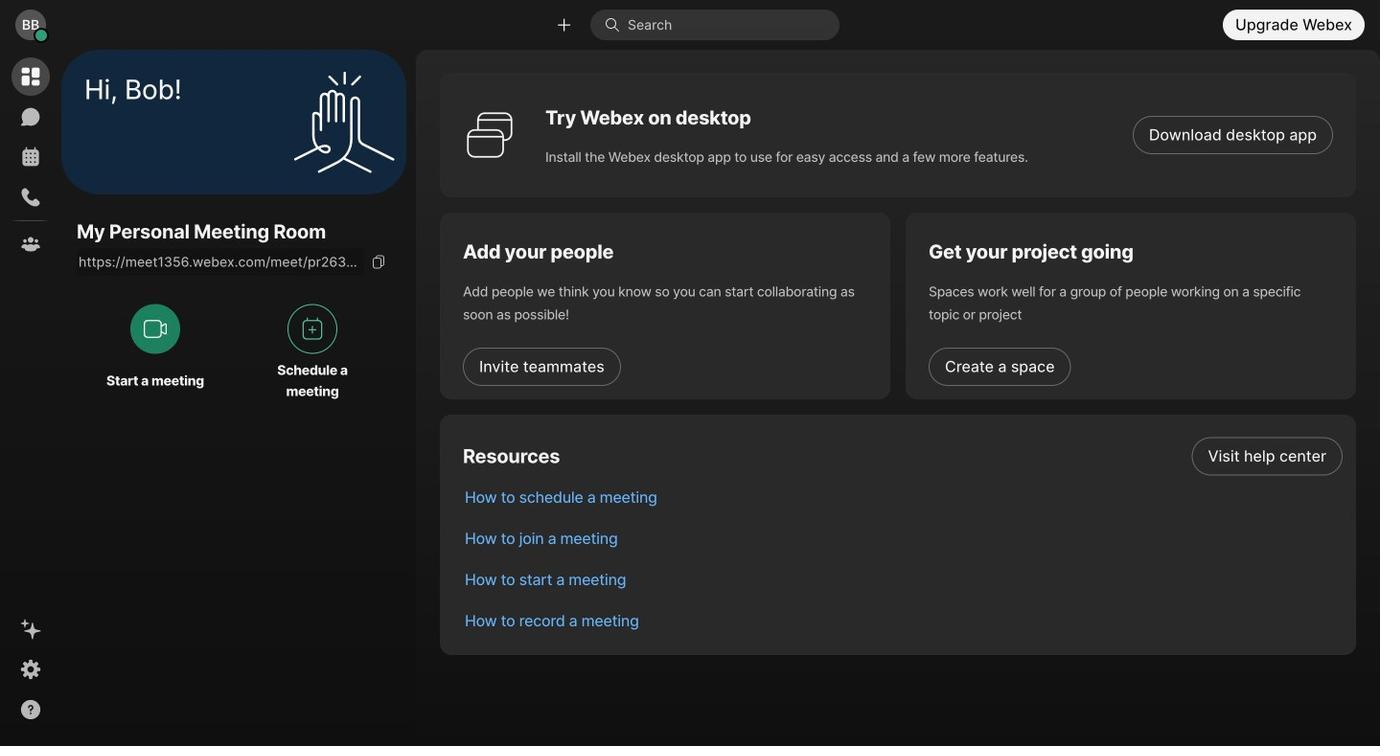 Task type: vqa. For each thing, say whether or not it's contained in the screenshot.
Connect People icon
no



Task type: describe. For each thing, give the bounding box(es) containing it.
3 list item from the top
[[450, 519, 1357, 560]]

2 list item from the top
[[450, 477, 1357, 519]]

5 list item from the top
[[450, 601, 1357, 642]]

4 list item from the top
[[450, 560, 1357, 601]]

two hands high fiving image
[[287, 65, 402, 180]]

webex tab list
[[12, 58, 50, 264]]



Task type: locate. For each thing, give the bounding box(es) containing it.
None text field
[[77, 249, 364, 275]]

1 list item from the top
[[450, 436, 1357, 477]]

list item
[[450, 436, 1357, 477], [450, 477, 1357, 519], [450, 519, 1357, 560], [450, 560, 1357, 601], [450, 601, 1357, 642]]

navigation
[[0, 50, 61, 747]]



